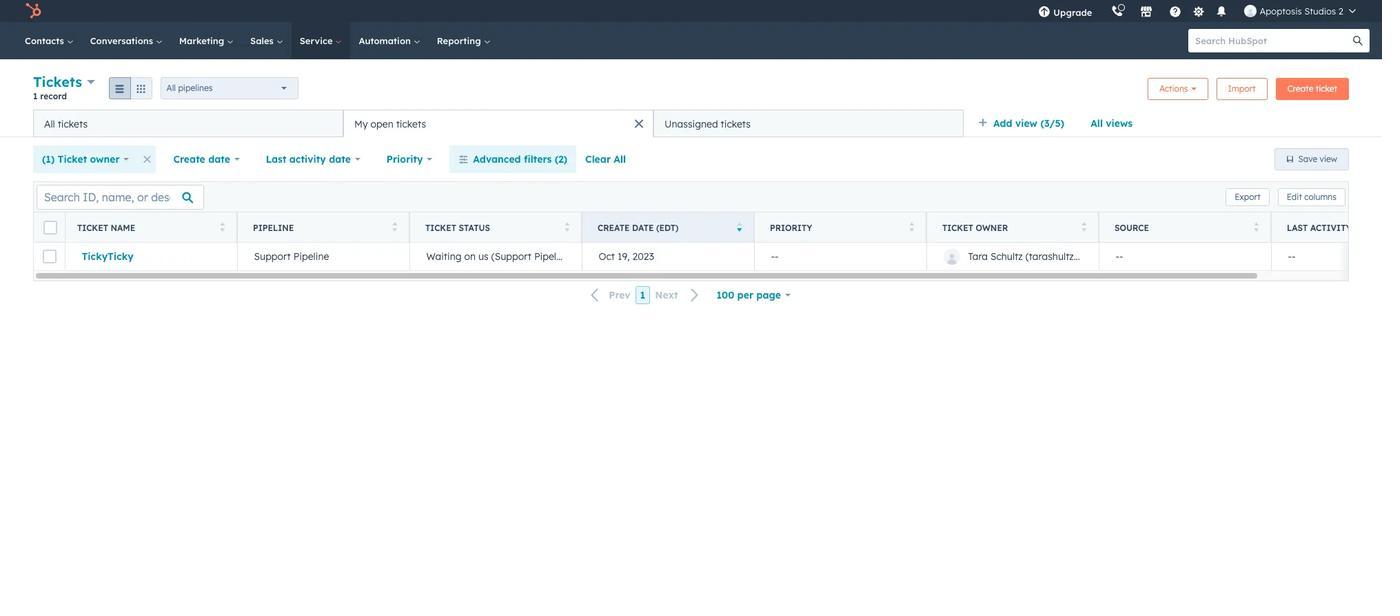 Task type: locate. For each thing, give the bounding box(es) containing it.
view inside popup button
[[1016, 117, 1038, 130]]

advanced filters (2) button
[[450, 146, 577, 173]]

all for all views
[[1091, 117, 1104, 130]]

apoptosis studios 2
[[1260, 6, 1344, 17]]

1 left record
[[33, 91, 38, 101]]

us
[[479, 250, 489, 263]]

1 press to sort. image from the left
[[392, 222, 397, 231]]

0 vertical spatial activity
[[289, 153, 326, 166]]

create up 'oct'
[[598, 222, 630, 233]]

pipeline)
[[534, 250, 574, 263]]

6 - from the left
[[1293, 250, 1296, 263]]

1 -- button from the left
[[755, 243, 927, 270]]

1 press to sort. element from the left
[[220, 222, 225, 233]]

create for create date
[[173, 153, 205, 166]]

activity for last activity date (e
[[1311, 222, 1352, 233]]

press to sort. image down export 'button'
[[1254, 222, 1259, 231]]

-- down the 'source'
[[1116, 250, 1124, 263]]

0 horizontal spatial tickets
[[58, 118, 88, 130]]

group
[[109, 77, 152, 99]]

create date
[[173, 153, 230, 166]]

ticket for ticket name
[[77, 222, 108, 233]]

1 vertical spatial 1
[[640, 289, 646, 301]]

service
[[300, 35, 336, 46]]

press to sort. element for pipeline
[[392, 222, 397, 233]]

name
[[111, 222, 135, 233]]

5 press to sort. element from the left
[[1082, 222, 1087, 233]]

tickets for unassigned tickets
[[721, 118, 751, 130]]

support
[[254, 250, 291, 263]]

1 vertical spatial pipeline
[[294, 250, 329, 263]]

4 press to sort. element from the left
[[909, 222, 915, 233]]

last inside last activity date popup button
[[266, 153, 287, 166]]

import button
[[1217, 78, 1268, 100]]

pipeline inside support pipeline button
[[294, 250, 329, 263]]

100 per page
[[717, 289, 781, 301]]

-- button
[[755, 243, 927, 270], [1099, 243, 1272, 270]]

(1) ticket owner
[[42, 153, 120, 166]]

page
[[757, 289, 781, 301]]

2 -- from the left
[[1116, 250, 1124, 263]]

2 horizontal spatial tickets
[[721, 118, 751, 130]]

0 horizontal spatial last
[[266, 153, 287, 166]]

ticket for ticket status
[[426, 222, 457, 233]]

all views
[[1091, 117, 1133, 130]]

6 press to sort. element from the left
[[1254, 222, 1259, 233]]

1 horizontal spatial tickets
[[396, 118, 426, 130]]

priority down my open tickets
[[387, 153, 423, 166]]

press to sort. element
[[220, 222, 225, 233], [392, 222, 397, 233], [565, 222, 570, 233], [909, 222, 915, 233], [1082, 222, 1087, 233], [1254, 222, 1259, 233]]

create date button
[[164, 146, 249, 173]]

create
[[1288, 83, 1314, 93], [173, 153, 205, 166], [598, 222, 630, 233]]

1 button
[[636, 286, 651, 304]]

(2)
[[555, 153, 568, 166]]

press to sort. image for pipeline
[[392, 222, 397, 231]]

-- down last activity date (e
[[1289, 250, 1296, 263]]

contacts
[[25, 35, 67, 46]]

tickets right open
[[396, 118, 426, 130]]

actions button
[[1148, 78, 1209, 100]]

create inside create ticket button
[[1288, 83, 1314, 93]]

1 vertical spatial owner
[[976, 222, 1009, 233]]

menu item
[[1103, 0, 1105, 22]]

view right save
[[1321, 154, 1338, 164]]

waiting
[[427, 250, 462, 263]]

1 horizontal spatial owner
[[976, 222, 1009, 233]]

press to sort. image
[[392, 222, 397, 231], [1254, 222, 1259, 231]]

marketplaces image
[[1141, 6, 1154, 19]]

2 tickets from the left
[[396, 118, 426, 130]]

create inside create date popup button
[[173, 153, 205, 166]]

press to sort. image left the ticket status
[[392, 222, 397, 231]]

4 - from the left
[[1120, 250, 1124, 263]]

next
[[655, 289, 678, 302]]

all down 1 record
[[44, 118, 55, 130]]

0 horizontal spatial 1
[[33, 91, 38, 101]]

0 horizontal spatial press to sort. image
[[392, 222, 397, 231]]

last activity date
[[266, 153, 351, 166]]

activity
[[289, 153, 326, 166], [1311, 222, 1352, 233]]

1 horizontal spatial activity
[[1311, 222, 1352, 233]]

activity for last activity date
[[289, 153, 326, 166]]

marketplaces button
[[1133, 0, 1162, 22]]

2 horizontal spatial --
[[1289, 250, 1296, 263]]

automation link
[[351, 22, 429, 59]]

4 press to sort. image from the left
[[1082, 222, 1087, 231]]

tickets
[[58, 118, 88, 130], [396, 118, 426, 130], [721, 118, 751, 130]]

ticket left name
[[77, 222, 108, 233]]

tickyticky
[[82, 250, 134, 263]]

tickyticky link
[[82, 250, 220, 263]]

2 -- button from the left
[[1099, 243, 1272, 270]]

upgrade image
[[1039, 6, 1051, 19]]

calling icon button
[[1107, 2, 1130, 20]]

press to sort. image for source
[[1254, 222, 1259, 231]]

owner
[[90, 153, 120, 166], [976, 222, 1009, 233]]

2 horizontal spatial create
[[1288, 83, 1314, 93]]

priority right descending sort. press to sort ascending. element
[[770, 222, 813, 233]]

ticket status
[[426, 222, 490, 233]]

all inside popup button
[[167, 82, 176, 93]]

tara schultz image
[[1245, 5, 1258, 17]]

date
[[208, 153, 230, 166], [329, 153, 351, 166], [633, 222, 654, 233], [1355, 222, 1376, 233]]

hubspot image
[[25, 3, 41, 19]]

0 horizontal spatial -- button
[[755, 243, 927, 270]]

press to sort. element for ticket status
[[565, 222, 570, 233]]

per
[[738, 289, 754, 301]]

0 vertical spatial create
[[1288, 83, 1314, 93]]

(edt)
[[657, 222, 679, 233]]

tickets button
[[33, 72, 95, 92]]

1 right prev at the left of the page
[[640, 289, 646, 301]]

all pipelines button
[[160, 77, 298, 99]]

0 horizontal spatial create
[[173, 153, 205, 166]]

save view button
[[1275, 148, 1350, 170]]

help image
[[1170, 6, 1183, 19]]

0 vertical spatial owner
[[90, 153, 120, 166]]

100
[[717, 289, 735, 301]]

1 inside tickets banner
[[33, 91, 38, 101]]

1 record
[[33, 91, 67, 101]]

activity inside popup button
[[289, 153, 326, 166]]

0 vertical spatial view
[[1016, 117, 1038, 130]]

1 horizontal spatial last
[[1288, 222, 1309, 233]]

group inside tickets banner
[[109, 77, 152, 99]]

owner up tara at the top right of page
[[976, 222, 1009, 233]]

clear
[[586, 153, 611, 166]]

1 - from the left
[[771, 250, 775, 263]]

search image
[[1354, 36, 1364, 46]]

view right add
[[1016, 117, 1038, 130]]

create for create ticket
[[1288, 83, 1314, 93]]

1
[[33, 91, 38, 101], [640, 289, 646, 301]]

0 horizontal spatial --
[[771, 250, 779, 263]]

2 press to sort. element from the left
[[392, 222, 397, 233]]

0 vertical spatial 1
[[33, 91, 38, 101]]

0 horizontal spatial activity
[[289, 153, 326, 166]]

3 tickets from the left
[[721, 118, 751, 130]]

--
[[771, 250, 779, 263], [1116, 250, 1124, 263], [1289, 250, 1296, 263]]

2 press to sort. image from the left
[[1254, 222, 1259, 231]]

tickets right the 'unassigned'
[[721, 118, 751, 130]]

priority
[[387, 153, 423, 166], [770, 222, 813, 233]]

all left pipelines on the left top
[[167, 82, 176, 93]]

tickets
[[33, 73, 82, 90]]

0 horizontal spatial owner
[[90, 153, 120, 166]]

1 vertical spatial view
[[1321, 154, 1338, 164]]

0 horizontal spatial priority
[[387, 153, 423, 166]]

sales
[[250, 35, 276, 46]]

2 vertical spatial create
[[598, 222, 630, 233]]

view
[[1016, 117, 1038, 130], [1321, 154, 1338, 164]]

tickets down record
[[58, 118, 88, 130]]

1 horizontal spatial 1
[[640, 289, 646, 301]]

1 press to sort. image from the left
[[220, 222, 225, 231]]

0 horizontal spatial view
[[1016, 117, 1038, 130]]

last
[[266, 153, 287, 166], [1288, 222, 1309, 233]]

press to sort. image
[[220, 222, 225, 231], [565, 222, 570, 231], [909, 222, 915, 231], [1082, 222, 1087, 231]]

press to sort. image for ticket status
[[565, 222, 570, 231]]

settings image
[[1193, 6, 1206, 18]]

ticket for ticket owner
[[943, 222, 974, 233]]

descending sort. press to sort ascending. element
[[737, 222, 742, 233]]

1 horizontal spatial view
[[1321, 154, 1338, 164]]

19,
[[618, 250, 630, 263]]

pipeline up support
[[253, 222, 294, 233]]

0 vertical spatial priority
[[387, 153, 423, 166]]

last for last activity date
[[266, 153, 287, 166]]

1 inside button
[[640, 289, 646, 301]]

prev button
[[583, 286, 636, 304]]

clear all
[[586, 153, 626, 166]]

1 horizontal spatial press to sort. image
[[1254, 222, 1259, 231]]

create left ticket
[[1288, 83, 1314, 93]]

view inside button
[[1321, 154, 1338, 164]]

pipeline right support
[[294, 250, 329, 263]]

1 horizontal spatial --
[[1116, 250, 1124, 263]]

press to sort. image for ticket owner
[[1082, 222, 1087, 231]]

unassigned tickets
[[665, 118, 751, 130]]

2
[[1339, 6, 1344, 17]]

0 vertical spatial last
[[266, 153, 287, 166]]

all left "views" at the top of page
[[1091, 117, 1104, 130]]

1 horizontal spatial -- button
[[1099, 243, 1272, 270]]

ticket right (1)
[[58, 153, 87, 166]]

ticket up the waiting
[[426, 222, 457, 233]]

my open tickets
[[355, 118, 426, 130]]

1 vertical spatial priority
[[770, 222, 813, 233]]

create down all tickets button
[[173, 153, 205, 166]]

3 press to sort. element from the left
[[565, 222, 570, 233]]

3 - from the left
[[1116, 250, 1120, 263]]

create ticket button
[[1277, 78, 1350, 100]]

ticket up tara at the top right of page
[[943, 222, 974, 233]]

3 press to sort. image from the left
[[909, 222, 915, 231]]

priority inside popup button
[[387, 153, 423, 166]]

owner up search id, name, or description search field
[[90, 153, 120, 166]]

add view (3/5) button
[[970, 110, 1082, 137]]

-- up page
[[771, 250, 779, 263]]

2 press to sort. image from the left
[[565, 222, 570, 231]]

1 horizontal spatial create
[[598, 222, 630, 233]]

save view
[[1299, 154, 1338, 164]]

1 vertical spatial create
[[173, 153, 205, 166]]

1 vertical spatial activity
[[1311, 222, 1352, 233]]

oct 19, 2023
[[599, 250, 654, 263]]

oct 19, 2023 button
[[582, 243, 755, 270]]

press to sort. element for ticket owner
[[1082, 222, 1087, 233]]

upgrade
[[1054, 7, 1093, 18]]

menu
[[1029, 0, 1366, 22]]

calling icon image
[[1112, 6, 1125, 18]]

owner inside the (1) ticket owner popup button
[[90, 153, 120, 166]]

all
[[167, 82, 176, 93], [1091, 117, 1104, 130], [44, 118, 55, 130], [614, 153, 626, 166]]

1 tickets from the left
[[58, 118, 88, 130]]

1 vertical spatial last
[[1288, 222, 1309, 233]]

5 - from the left
[[1289, 250, 1293, 263]]

automation
[[359, 35, 414, 46]]



Task type: describe. For each thing, give the bounding box(es) containing it.
(tarashultz49@gmail.com)
[[1026, 250, 1146, 263]]

export
[[1235, 191, 1261, 202]]

ticket name
[[77, 222, 135, 233]]

ticket owner
[[943, 222, 1009, 233]]

press to sort. image for priority
[[909, 222, 915, 231]]

tickets for all tickets
[[58, 118, 88, 130]]

tara schultz (tarashultz49@gmail.com) button
[[927, 243, 1146, 270]]

columns
[[1305, 191, 1337, 202]]

support pipeline button
[[237, 243, 410, 270]]

settings link
[[1191, 4, 1208, 18]]

(e
[[1379, 222, 1383, 233]]

sales link
[[242, 22, 292, 59]]

my open tickets button
[[343, 110, 654, 137]]

support pipeline
[[254, 250, 329, 263]]

all tickets button
[[33, 110, 343, 137]]

edit
[[1288, 191, 1303, 202]]

service link
[[292, 22, 351, 59]]

create for create date (edt)
[[598, 222, 630, 233]]

views
[[1106, 117, 1133, 130]]

pipelines
[[178, 82, 213, 93]]

0 vertical spatial pipeline
[[253, 222, 294, 233]]

reporting link
[[429, 22, 499, 59]]

import
[[1229, 83, 1257, 93]]

notifications button
[[1211, 0, 1234, 22]]

advanced filters (2)
[[473, 153, 568, 166]]

1 for 1 record
[[33, 91, 38, 101]]

Search ID, name, or description search field
[[37, 185, 204, 209]]

oct
[[599, 250, 615, 263]]

edit columns
[[1288, 191, 1337, 202]]

unassigned tickets button
[[654, 110, 964, 137]]

(3/5)
[[1041, 117, 1065, 130]]

export button
[[1226, 188, 1270, 206]]

marketing link
[[171, 22, 242, 59]]

apoptosis studios 2 button
[[1237, 0, 1365, 22]]

Search HubSpot search field
[[1189, 29, 1358, 52]]

2 - from the left
[[775, 250, 779, 263]]

descending sort. press to sort ascending. image
[[737, 222, 742, 231]]

view for add
[[1016, 117, 1038, 130]]

menu containing apoptosis studios 2
[[1029, 0, 1366, 22]]

actions
[[1160, 83, 1189, 93]]

hubspot link
[[17, 3, 52, 19]]

record
[[40, 91, 67, 101]]

all tickets
[[44, 118, 88, 130]]

notifications image
[[1216, 6, 1229, 19]]

last activity date (e
[[1288, 222, 1383, 233]]

open
[[371, 118, 394, 130]]

add
[[994, 117, 1013, 130]]

prev
[[609, 289, 631, 302]]

pagination navigation
[[583, 286, 708, 304]]

conversations link
[[82, 22, 171, 59]]

create ticket
[[1288, 83, 1338, 93]]

all for all tickets
[[44, 118, 55, 130]]

contacts link
[[17, 22, 82, 59]]

1 horizontal spatial priority
[[770, 222, 813, 233]]

(support
[[492, 250, 532, 263]]

all right clear
[[614, 153, 626, 166]]

apoptosis
[[1260, 6, 1303, 17]]

my
[[355, 118, 368, 130]]

date inside create date popup button
[[208, 153, 230, 166]]

ticket inside the (1) ticket owner popup button
[[58, 153, 87, 166]]

100 per page button
[[708, 281, 800, 309]]

save
[[1299, 154, 1318, 164]]

studios
[[1305, 6, 1337, 17]]

last for last activity date (e
[[1288, 222, 1309, 233]]

press to sort. element for priority
[[909, 222, 915, 233]]

search button
[[1347, 29, 1370, 52]]

all for all pipelines
[[167, 82, 176, 93]]

1 for 1
[[640, 289, 646, 301]]

status
[[459, 222, 490, 233]]

3 -- from the left
[[1289, 250, 1296, 263]]

priority button
[[378, 146, 442, 173]]

clear all button
[[577, 146, 635, 173]]

help button
[[1165, 0, 1188, 22]]

tara schultz (tarashultz49@gmail.com)
[[969, 250, 1146, 263]]

(1) ticket owner button
[[33, 146, 138, 173]]

all views link
[[1082, 110, 1142, 137]]

date inside last activity date popup button
[[329, 153, 351, 166]]

add view (3/5)
[[994, 117, 1065, 130]]

conversations
[[90, 35, 156, 46]]

filters
[[524, 153, 552, 166]]

1 -- from the left
[[771, 250, 779, 263]]

last activity date button
[[257, 146, 370, 173]]

edit columns button
[[1279, 188, 1346, 206]]

view for save
[[1321, 154, 1338, 164]]

waiting on us (support pipeline)
[[427, 250, 574, 263]]

2023
[[633, 250, 654, 263]]

tara
[[969, 250, 988, 263]]

(1)
[[42, 153, 55, 166]]

schultz
[[991, 250, 1023, 263]]

advanced
[[473, 153, 521, 166]]

reporting
[[437, 35, 484, 46]]

press to sort. element for source
[[1254, 222, 1259, 233]]

create date (edt)
[[598, 222, 679, 233]]

tickets banner
[[33, 72, 1350, 110]]

next button
[[651, 286, 708, 304]]

marketing
[[179, 35, 227, 46]]

ticket
[[1317, 83, 1338, 93]]



Task type: vqa. For each thing, say whether or not it's contained in the screenshot.
Last activity date (E activity
yes



